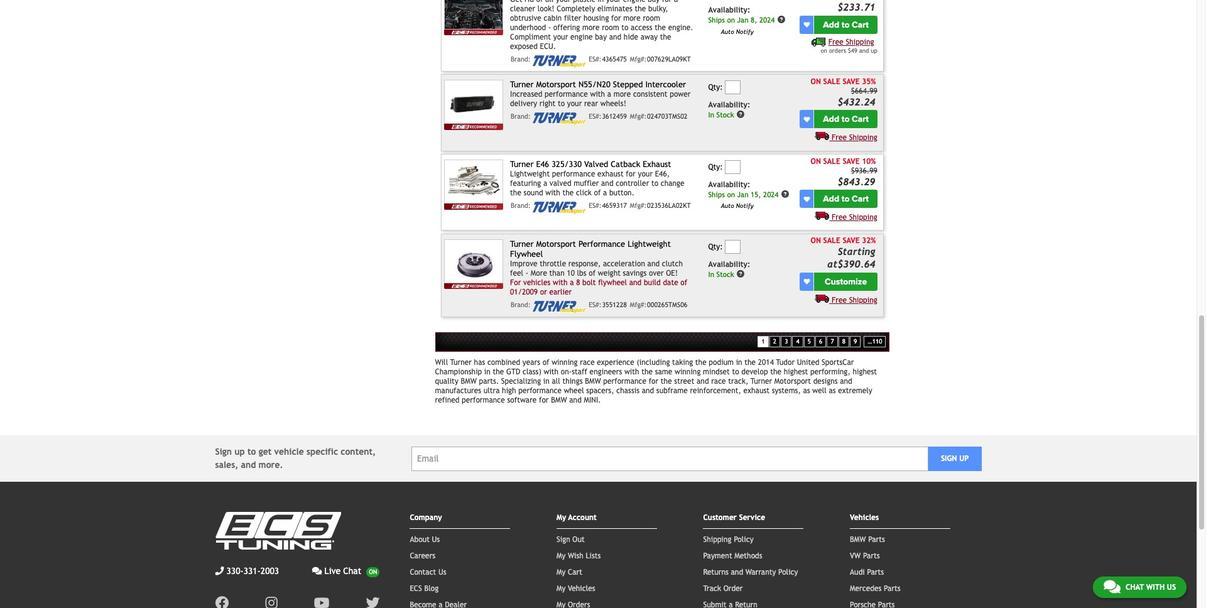Task type: describe. For each thing, give the bounding box(es) containing it.
1 vertical spatial 8
[[842, 338, 846, 345]]

and right chassis
[[642, 386, 654, 395]]

performance inside turner e46 325/330 valved catback exhaust lightweight performance exhaust for your e46, featuring a valved muffler and controller to change the sound with the click of a button.
[[552, 170, 595, 178]]

housing
[[584, 14, 609, 23]]

for right software
[[539, 396, 549, 405]]

on for free shipping on orders $49 and up
[[821, 47, 827, 54]]

$233.71
[[837, 1, 876, 13]]

shipping for first free shipping icon from the top of the page
[[849, 133, 877, 142]]

and up extremely
[[840, 377, 852, 386]]

add to cart for $843.29
[[823, 194, 869, 204]]

notify for 8,
[[736, 28, 754, 35]]

delivery
[[510, 99, 537, 108]]

024703tms02
[[647, 113, 688, 120]]

turner up championship
[[450, 358, 472, 367]]

mini.
[[584, 396, 601, 405]]

the up away
[[655, 23, 666, 32]]

your down offering
[[553, 33, 568, 42]]

bmw up vw
[[850, 535, 866, 544]]

3 sale from the top
[[823, 236, 840, 245]]

cart down wish in the bottom of the page
[[568, 568, 582, 577]]

1 as from the left
[[803, 386, 810, 395]]

mercedes
[[850, 584, 882, 593]]

youtube logo image
[[314, 596, 329, 608]]

$843.29
[[837, 176, 876, 187]]

brand: for turner motorsport performance lightweight flywheel
[[511, 301, 531, 309]]

payment methods link
[[703, 552, 762, 560]]

catback
[[611, 159, 640, 169]]

on sale save 35% $664.99 $432.24
[[811, 77, 877, 107]]

auto notify for 8,
[[721, 28, 754, 35]]

brand: for turner motorsport n55/n20 stepped intercooler
[[511, 113, 531, 120]]

6 link
[[815, 336, 826, 347]]

my for my vehicles
[[557, 584, 566, 593]]

4 link
[[792, 336, 803, 347]]

of up bolt
[[589, 269, 596, 278]]

track,
[[728, 377, 748, 386]]

0 vertical spatial policy
[[734, 535, 754, 544]]

over
[[649, 269, 664, 278]]

bmw down championship
[[461, 377, 477, 386]]

for down same
[[649, 377, 658, 386]]

1 horizontal spatial bay
[[648, 0, 660, 4]]

specializing
[[501, 377, 541, 386]]

has
[[474, 358, 485, 367]]

0 horizontal spatial vehicles
[[568, 584, 595, 593]]

1 horizontal spatial race
[[711, 377, 726, 386]]

things
[[562, 377, 583, 386]]

turner motorsport - corporate logo image for 325/330
[[533, 202, 586, 214]]

and down wheel
[[569, 396, 582, 405]]

3 qty: from the top
[[708, 242, 723, 251]]

in right "specializing" at the left bottom of page
[[543, 377, 550, 386]]

on for availability: ships on jan 8, 2024
[[727, 16, 735, 25]]

1 horizontal spatial winning
[[675, 368, 701, 376]]

9
[[854, 338, 857, 345]]

of inside the will turner has combined years of winning race experience (including taking the podium in the 2014 tudor united sportscar championship in the gtd class) with on-staff engineers with the same winning mindset to develop the highest performing, highest quality bmw parts. specializing in all things bmw performance for the street and race track, turner motorsport designs and manufactures ultra high performance wheel spacers, chassis and subframe reinforcement, exhaust systems, as well as extremely refined performance software for bmw and mini.
[[543, 358, 549, 367]]

es#: for n55/n20
[[589, 113, 602, 120]]

stock for turner motorsport n55/n20 stepped intercooler
[[716, 110, 734, 119]]

exhaust
[[643, 159, 671, 169]]

of inside get rid of all your plastic in your engine bay for a cleaner look! completely eliminates the bulky, obtrusive cabin filter housing for more room underhood - offering more room to access the engine. compliment your engine bay and hide away the exposed ecu.
[[536, 0, 543, 4]]

the up develop
[[745, 358, 756, 367]]

with inside turner e46 325/330 valved catback exhaust lightweight performance exhaust for your e46, featuring a valved muffler and controller to change the sound with the click of a button.
[[545, 188, 560, 197]]

e46
[[536, 159, 549, 169]]

returns and warranty policy link
[[703, 568, 798, 577]]

8 inside turner motorsport performance lightweight flywheel improve throttle response, acceleration and clutch feel - more than 10 lbs of weight savings over oe! for vehicles with a 8 bolt flywheel and build date of 01/2009 or earlier
[[576, 278, 580, 287]]

the down same
[[661, 377, 672, 386]]

0 vertical spatial engine
[[623, 0, 646, 4]]

0 vertical spatial more
[[623, 14, 641, 23]]

to inside the sign up to get vehicle specific content, sales, and more.
[[247, 447, 256, 457]]

in for turner motorsport performance lightweight flywheel
[[708, 270, 714, 279]]

weight
[[598, 269, 621, 278]]

years
[[523, 358, 540, 367]]

to down '$843.29'
[[842, 194, 850, 204]]

customize
[[825, 276, 867, 287]]

2024 for availability: ships on jan 8, 2024
[[759, 16, 775, 25]]

add to wish list image
[[804, 278, 810, 285]]

1 turner motorsport - corporate logo image from the top
[[533, 55, 586, 68]]

chat with us link
[[1093, 577, 1187, 598]]

add for $843.29
[[823, 194, 839, 204]]

away
[[641, 33, 658, 42]]

at
[[827, 258, 837, 269]]

to down $432.24 in the right of the page
[[842, 114, 850, 125]]

response,
[[568, 260, 601, 268]]

1 brand: from the top
[[511, 55, 531, 63]]

on for availability: ships on jan 15, 2024
[[727, 190, 735, 199]]

to inside the will turner has combined years of winning race experience (including taking the podium in the 2014 tudor united sportscar championship in the gtd class) with on-staff engineers with the same winning mindset to develop the highest performing, highest quality bmw parts. specializing in all things bmw performance for the street and race track, turner motorsport designs and manufactures ultra high performance wheel spacers, chassis and subframe reinforcement, exhaust systems, as well as extremely refined performance software for bmw and mini.
[[732, 368, 739, 376]]

valved
[[550, 179, 571, 188]]

jan for 8,
[[737, 16, 749, 25]]

facebook logo image
[[215, 596, 229, 608]]

on sale save 10% $936.99 $843.29
[[811, 157, 877, 187]]

es#: 3612459 mfg#: 024703tms02
[[589, 113, 688, 120]]

question sign image for ships on jan 8, 2024
[[777, 15, 786, 24]]

n55/n20
[[578, 80, 611, 89]]

up inside the free shipping on orders $49 and up
[[871, 47, 877, 54]]

cleaner
[[510, 5, 535, 13]]

a up 4659317
[[603, 188, 607, 197]]

turner down develop
[[751, 377, 772, 386]]

shipping for bottommost free shipping image
[[849, 213, 877, 222]]

same
[[655, 368, 672, 376]]

out
[[572, 535, 585, 544]]

filter
[[564, 14, 581, 23]]

question sign image for in stock
[[736, 110, 745, 119]]

turner e46 325/330 valved catback exhaust lightweight performance exhaust for your e46, featuring a valved muffler and controller to change the sound with the click of a button.
[[510, 159, 685, 197]]

1 horizontal spatial policy
[[778, 568, 798, 577]]

comments image
[[312, 567, 322, 575]]

offering
[[553, 23, 580, 32]]

35%
[[862, 77, 876, 86]]

free for 1st free shipping icon from the bottom of the page
[[832, 296, 847, 304]]

rear
[[584, 99, 598, 108]]

add to cart button for $432.24
[[814, 110, 877, 128]]

wheels!
[[600, 99, 626, 108]]

turner motorsport - corporate logo image for performance
[[533, 301, 586, 314]]

shipping up the payment
[[703, 535, 732, 544]]

add to cart button for $843.29
[[814, 190, 877, 208]]

stepped
[[613, 80, 643, 89]]

your up completely
[[556, 0, 571, 4]]

blog
[[424, 584, 439, 593]]

of right date
[[681, 278, 687, 287]]

0 vertical spatial vehicles
[[850, 513, 879, 522]]

comments image
[[1104, 579, 1121, 594]]

2
[[773, 338, 776, 345]]

sportscar
[[822, 358, 854, 367]]

intercooler
[[645, 80, 686, 89]]

high
[[502, 386, 516, 395]]

to inside turner motorsport n55/n20 stepped intercooler increased performance with a more consistent power delivery right to your rear wheels!
[[558, 99, 565, 108]]

$664.99
[[851, 86, 877, 95]]

turner e46 325/330 valved catback exhaust link
[[510, 159, 671, 169]]

ecs tuning recommends this product. image for turner motorsport n55/n20 stepped intercooler
[[444, 124, 503, 130]]

returns
[[703, 568, 729, 577]]

Email email field
[[411, 446, 928, 471]]

ecs tuning image
[[215, 512, 341, 550]]

the down tudor on the right bottom of page
[[770, 368, 782, 376]]

brand: for turner e46 325/330 valved catback exhaust
[[511, 202, 531, 209]]

0 horizontal spatial chat
[[343, 566, 361, 576]]

careers link
[[410, 552, 435, 560]]

shipping inside the free shipping on orders $49 and up
[[846, 37, 874, 46]]

auto notify for 15,
[[721, 202, 754, 209]]

about us
[[410, 535, 440, 544]]

performance up software
[[518, 386, 562, 395]]

parts for mercedes parts
[[884, 584, 901, 593]]

2 as from the left
[[829, 386, 836, 395]]

my for my wish lists
[[557, 552, 566, 560]]

a left valved
[[543, 179, 547, 188]]

starting
[[838, 246, 876, 257]]

with inside turner motorsport n55/n20 stepped intercooler increased performance with a more consistent power delivery right to your rear wheels!
[[590, 90, 605, 99]]

availability: for ships on jan 8, 2024's question sign icon
[[708, 6, 750, 15]]

us for about us
[[432, 535, 440, 544]]

1 horizontal spatial room
[[643, 14, 660, 23]]

extremely
[[838, 386, 872, 395]]

3551228
[[602, 301, 627, 309]]

3612459
[[602, 113, 627, 120]]

manufactures
[[435, 386, 481, 395]]

0 vertical spatial winning
[[552, 358, 578, 367]]

my vehicles
[[557, 584, 595, 593]]

2024 for availability: ships on jan 15, 2024
[[763, 190, 779, 199]]

click
[[576, 188, 592, 197]]

free shipping for $843.29
[[832, 213, 877, 222]]

2 free shipping image from the top
[[815, 294, 829, 303]]

increased
[[510, 90, 542, 99]]

availability: in stock for turner motorsport n55/n20 stepped intercooler
[[708, 101, 750, 119]]

parts for bmw parts
[[868, 535, 885, 544]]

sale for $432.24
[[823, 77, 840, 86]]

10
[[567, 269, 575, 278]]

my wish lists link
[[557, 552, 601, 560]]

the down combined
[[493, 368, 504, 376]]

the left bulky,
[[635, 5, 646, 13]]

audi parts link
[[850, 568, 884, 577]]

on for $432.24
[[811, 77, 821, 86]]

vehicle
[[274, 447, 304, 457]]

sign up
[[941, 454, 969, 463]]

es#: for performance
[[589, 301, 602, 309]]

instagram logo image
[[265, 596, 277, 608]]

e46,
[[655, 170, 670, 178]]

…110
[[868, 338, 882, 345]]

the down featuring
[[510, 188, 521, 197]]

availability: in stock for turner motorsport performance lightweight flywheel
[[708, 260, 750, 279]]

parts for audi parts
[[867, 568, 884, 577]]

8 link
[[838, 336, 849, 347]]

with inside turner motorsport performance lightweight flywheel improve throttle response, acceleration and clutch feel - more than 10 lbs of weight savings over oe! for vehicles with a 8 bolt flywheel and build date of 01/2009 or earlier
[[553, 278, 568, 287]]

compliment
[[510, 33, 551, 42]]

es#4365475 - 007629la09kt - turner motorsport e9x cowl delete kit - get rid of all your plastic in your engine bay for a cleaner look! completely eliminates the bulky, obtrusive cabin filter housing for more room underhood - offering more room to access the engine. compliment your engine bay and hide away the exposed ecu. - turner motorsport - bmw image
[[444, 0, 503, 29]]

- inside turner motorsport performance lightweight flywheel improve throttle response, acceleration and clutch feel - more than 10 lbs of weight savings over oe! for vehicles with a 8 bolt flywheel and build date of 01/2009 or earlier
[[526, 269, 528, 278]]

free inside the free shipping on orders $49 and up
[[828, 37, 844, 46]]

about
[[410, 535, 430, 544]]

2 vertical spatial us
[[1167, 583, 1176, 592]]

twitter logo image
[[366, 596, 380, 608]]

ecs tuning recommends this product. image for turner e46 325/330 valved catback exhaust
[[444, 204, 503, 210]]

with right comments icon
[[1146, 583, 1165, 592]]

and up reinforcement,
[[697, 377, 709, 386]]

the down valved
[[563, 188, 574, 197]]

vw parts link
[[850, 552, 880, 560]]

mfg#: for stepped
[[630, 113, 647, 120]]

and up over
[[647, 260, 660, 268]]

2014
[[758, 358, 774, 367]]

valved
[[584, 159, 608, 169]]

ecs blog link
[[410, 584, 439, 593]]

add for $432.24
[[823, 114, 839, 125]]

us for contact us
[[438, 568, 446, 577]]

a inside turner motorsport performance lightweight flywheel improve throttle response, acceleration and clutch feel - more than 10 lbs of weight savings over oe! for vehicles with a 8 bolt flywheel and build date of 01/2009 or earlier
[[570, 278, 574, 287]]

$390.64
[[837, 258, 876, 269]]

with down experience
[[624, 368, 639, 376]]

exhaust inside the will turner has combined years of winning race experience (including taking the podium in the 2014 tudor united sportscar championship in the gtd class) with on-staff engineers with the same winning mindset to develop the highest performing, highest quality bmw parts. specializing in all things bmw performance for the street and race track, turner motorsport designs and manufactures ultra high performance wheel spacers, chassis and subframe reinforcement, exhaust systems, as well as extremely refined performance software for bmw and mini.
[[743, 386, 770, 395]]

$49
[[848, 47, 857, 54]]

1 highest from the left
[[784, 368, 808, 376]]

turner motorsport - corporate logo image for n55/n20
[[533, 113, 586, 125]]

1 free shipping image from the top
[[815, 131, 829, 140]]

designs
[[813, 377, 838, 386]]

sign for sign up
[[941, 454, 957, 463]]

330-331-2003
[[226, 566, 279, 576]]

1 vertical spatial bay
[[595, 33, 607, 42]]

1 add to cart button from the top
[[814, 15, 877, 34]]

the right away
[[660, 33, 671, 42]]

lbs
[[577, 269, 586, 278]]

330-
[[226, 566, 244, 576]]

1
[[761, 338, 765, 345]]

free shipping on orders $49 and up
[[821, 37, 877, 54]]

podium
[[709, 358, 734, 367]]

and up order
[[731, 568, 743, 577]]

taking
[[672, 358, 693, 367]]

the up mindset on the bottom right of the page
[[695, 358, 707, 367]]

for up bulky,
[[662, 0, 672, 4]]

3 save from the top
[[843, 236, 860, 245]]

bmw down wheel
[[551, 396, 567, 405]]

9 link
[[850, 336, 861, 347]]

3 free shipping from the top
[[832, 296, 877, 304]]

for down eliminates in the top of the page
[[611, 14, 621, 23]]

with left on-
[[544, 368, 559, 376]]

sign up button
[[928, 446, 982, 471]]

add to cart for $432.24
[[823, 114, 869, 125]]



Task type: locate. For each thing, give the bounding box(es) containing it.
330-331-2003 link
[[215, 565, 279, 578]]

2024 right 15,
[[763, 190, 779, 199]]

save for $432.24
[[843, 77, 860, 86]]

turner motorsport n55/n20 stepped intercooler increased performance with a more consistent power delivery right to your rear wheels!
[[510, 80, 691, 108]]

throttle
[[540, 260, 566, 268]]

on inside the on sale save 35% $664.99 $432.24
[[811, 77, 821, 86]]

my wish lists
[[557, 552, 601, 560]]

ships for availability: ships on jan 15, 2024
[[708, 190, 725, 199]]

of inside turner e46 325/330 valved catback exhaust lightweight performance exhaust for your e46, featuring a valved muffler and controller to change the sound with the click of a button.
[[594, 188, 601, 197]]

with down valved
[[545, 188, 560, 197]]

and down savings
[[629, 278, 642, 287]]

build
[[644, 278, 661, 287]]

1 vertical spatial room
[[602, 23, 619, 32]]

4 es#: from the top
[[589, 301, 602, 309]]

availability: inside availability: ships on jan 8, 2024
[[708, 6, 750, 15]]

turner for turner motorsport n55/n20 stepped intercooler
[[510, 80, 534, 89]]

free up "on sale save 10% $936.99 $843.29"
[[832, 133, 847, 142]]

1 auto notify from the top
[[721, 28, 754, 35]]

free shipping up on sale save 32%
[[832, 213, 877, 222]]

sign for sign out
[[557, 535, 570, 544]]

1 vertical spatial vehicles
[[568, 584, 595, 593]]

0 vertical spatial auto notify
[[721, 28, 754, 35]]

2 vertical spatial add to cart button
[[814, 190, 877, 208]]

3 add to wish list image from the top
[[804, 196, 810, 202]]

up inside "button"
[[959, 454, 969, 463]]

3 add to cart button from the top
[[814, 190, 877, 208]]

2 sale from the top
[[823, 157, 840, 166]]

1 vertical spatial 2024
[[763, 190, 779, 199]]

a inside turner motorsport n55/n20 stepped intercooler increased performance with a more consistent power delivery right to your rear wheels!
[[607, 90, 611, 99]]

2024 inside availability: ships on jan 15, 2024
[[763, 190, 779, 199]]

will
[[435, 358, 448, 367]]

2 on from the top
[[811, 157, 821, 166]]

ecs tuning recommends this product. image
[[444, 29, 503, 35], [444, 124, 503, 130], [444, 204, 503, 210], [444, 283, 503, 289]]

1 vertical spatial add to cart button
[[814, 110, 877, 128]]

add up orders
[[823, 19, 839, 30]]

motorsport up "right"
[[536, 80, 576, 89]]

1 vertical spatial exhaust
[[743, 386, 770, 395]]

cabin
[[544, 14, 562, 23]]

2 in from the top
[[708, 270, 714, 279]]

0 vertical spatial question sign image
[[777, 15, 786, 24]]

2 highest from the left
[[853, 368, 877, 376]]

ecu.
[[540, 42, 556, 51]]

button.
[[609, 188, 635, 197]]

free up orders
[[828, 37, 844, 46]]

2 notify from the top
[[736, 202, 754, 209]]

0 vertical spatial all
[[545, 0, 554, 4]]

turner motorsport - corporate logo image down valved
[[533, 202, 586, 214]]

right
[[540, 99, 556, 108]]

1 vertical spatial on
[[821, 47, 827, 54]]

0 vertical spatial auto
[[721, 28, 734, 35]]

content,
[[341, 447, 376, 457]]

0 vertical spatial add to wish list image
[[804, 21, 810, 28]]

2 brand: from the top
[[511, 113, 531, 120]]

turner motorsport - corporate logo image
[[533, 55, 586, 68], [533, 113, 586, 125], [533, 202, 586, 214], [533, 301, 586, 314]]

1 sale from the top
[[823, 77, 840, 86]]

bmw
[[461, 377, 477, 386], [585, 377, 601, 386], [551, 396, 567, 405], [850, 535, 866, 544]]

7
[[831, 338, 834, 345]]

free shipping image up "on sale save 10% $936.99 $843.29"
[[815, 131, 829, 140]]

ships left 15,
[[708, 190, 725, 199]]

es#4659317 - 023536la02kt - turner e46 325/330 valved catback exhaust - lightweight performance exhaust for your e46, featuring a valved muffler and controller to change the sound with the click of a button. - turner motorsport - bmw image
[[444, 159, 503, 204]]

1 add to cart from the top
[[823, 19, 869, 30]]

chat right live at the bottom
[[343, 566, 361, 576]]

turner inside turner e46 325/330 valved catback exhaust lightweight performance exhaust for your e46, featuring a valved muffler and controller to change the sound with the click of a button.
[[510, 159, 534, 169]]

2 add from the top
[[823, 114, 839, 125]]

0 vertical spatial sale
[[823, 77, 840, 86]]

4365475
[[602, 55, 627, 63]]

2 vertical spatial save
[[843, 236, 860, 245]]

1 on from the top
[[811, 77, 821, 86]]

es#: 4365475 mfg#: 007629la09kt
[[589, 55, 691, 63]]

your inside turner motorsport n55/n20 stepped intercooler increased performance with a more consistent power delivery right to your rear wheels!
[[567, 99, 582, 108]]

lightweight up featuring
[[510, 170, 550, 178]]

cart for add to wish list image corresponding to $843.29
[[852, 194, 869, 204]]

3 mfg#: from the top
[[630, 202, 647, 209]]

software
[[507, 396, 537, 405]]

1 vertical spatial winning
[[675, 368, 701, 376]]

0 vertical spatial availability: in stock
[[708, 101, 750, 119]]

notify
[[736, 28, 754, 35], [736, 202, 754, 209]]

performance
[[545, 90, 588, 99], [552, 170, 595, 178], [603, 377, 646, 386], [518, 386, 562, 395], [462, 396, 505, 405]]

4 brand: from the top
[[511, 301, 531, 309]]

my for my cart
[[557, 568, 566, 577]]

2 vertical spatial add
[[823, 194, 839, 204]]

more up access
[[623, 14, 641, 23]]

race
[[580, 358, 595, 367], [711, 377, 726, 386]]

gtd
[[506, 368, 520, 376]]

on inside availability: ships on jan 15, 2024
[[727, 190, 735, 199]]

2 availability: in stock from the top
[[708, 260, 750, 279]]

reinforcement,
[[690, 386, 741, 395]]

2 vertical spatial sale
[[823, 236, 840, 245]]

to down $233.71
[[842, 19, 850, 30]]

parts right mercedes
[[884, 584, 901, 593]]

1 vertical spatial auto notify
[[721, 202, 754, 209]]

add down the on sale save 35% $664.99 $432.24
[[823, 114, 839, 125]]

add
[[823, 19, 839, 30], [823, 114, 839, 125], [823, 194, 839, 204]]

None text field
[[725, 80, 741, 94], [725, 160, 741, 174], [725, 240, 741, 254], [725, 80, 741, 94], [725, 160, 741, 174], [725, 240, 741, 254]]

the down (including
[[642, 368, 653, 376]]

2 es#: from the top
[[589, 113, 602, 120]]

for up controller
[[626, 170, 636, 178]]

to inside get rid of all your plastic in your engine bay for a cleaner look! completely eliminates the bulky, obtrusive cabin filter housing for more room underhood - offering more room to access the engine. compliment your engine bay and hide away the exposed ecu.
[[621, 23, 629, 32]]

auto notify down availability: ships on jan 8, 2024
[[721, 28, 754, 35]]

ecs
[[410, 584, 422, 593]]

2 stock from the top
[[716, 270, 734, 279]]

1 vertical spatial more
[[582, 23, 600, 32]]

0 vertical spatial us
[[432, 535, 440, 544]]

exposed
[[510, 42, 538, 51]]

0 vertical spatial exhaust
[[597, 170, 624, 178]]

0 horizontal spatial engine
[[570, 33, 593, 42]]

3 ecs tuning recommends this product. image from the top
[[444, 204, 503, 210]]

room down bulky,
[[643, 14, 660, 23]]

get rid of all your plastic in your engine bay for a cleaner look! completely eliminates the bulky, obtrusive cabin filter housing for more room underhood - offering more room to access the engine. compliment your engine bay and hide away the exposed ecu.
[[510, 0, 693, 51]]

0 vertical spatial in
[[708, 110, 714, 119]]

parts up mercedes parts link
[[867, 568, 884, 577]]

sign inside the sign up to get vehicle specific content, sales, and more.
[[215, 447, 232, 457]]

turner inside turner motorsport performance lightweight flywheel improve throttle response, acceleration and clutch feel - more than 10 lbs of weight savings over oe! for vehicles with a 8 bolt flywheel and build date of 01/2009 or earlier
[[510, 239, 534, 248]]

1 availability: from the top
[[708, 6, 750, 15]]

all
[[545, 0, 554, 4], [552, 377, 560, 386]]

1 vertical spatial free shipping image
[[815, 211, 829, 220]]

availability: for question sign icon for ships on jan 15, 2024
[[708, 180, 750, 189]]

jan
[[737, 16, 749, 25], [737, 190, 749, 199]]

ships inside availability: ships on jan 15, 2024
[[708, 190, 725, 199]]

$432.24
[[837, 96, 876, 107]]

your
[[556, 0, 571, 4], [606, 0, 621, 4], [553, 33, 568, 42], [567, 99, 582, 108], [638, 170, 653, 178]]

motorsport for n55/n20
[[536, 80, 576, 89]]

championship
[[435, 368, 482, 376]]

free shipping image
[[815, 131, 829, 140], [815, 294, 829, 303]]

performance down 325/330
[[552, 170, 595, 178]]

1 horizontal spatial exhaust
[[743, 386, 770, 395]]

8
[[576, 278, 580, 287], [842, 338, 846, 345]]

mfg#: down the button.
[[630, 202, 647, 209]]

4 ecs tuning recommends this product. image from the top
[[444, 283, 503, 289]]

3 es#: from the top
[[589, 202, 602, 209]]

up for sign up
[[959, 454, 969, 463]]

staff
[[572, 368, 587, 376]]

bmw parts
[[850, 535, 885, 544]]

4 my from the top
[[557, 584, 566, 593]]

and inside get rid of all your plastic in your engine bay for a cleaner look! completely eliminates the bulky, obtrusive cabin filter housing for more room underhood - offering more room to access the engine. compliment your engine bay and hide away the exposed ecu.
[[609, 33, 621, 42]]

2 turner motorsport - corporate logo image from the top
[[533, 113, 586, 125]]

3 add from the top
[[823, 194, 839, 204]]

all up look!
[[545, 0, 554, 4]]

a inside get rid of all your plastic in your engine bay for a cleaner look! completely eliminates the bulky, obtrusive cabin filter housing for more room underhood - offering more room to access the engine. compliment your engine bay and hide away the exposed ecu.
[[674, 0, 678, 4]]

sign up to get vehicle specific content, sales, and more.
[[215, 447, 376, 470]]

2 vertical spatial add to wish list image
[[804, 196, 810, 202]]

power
[[670, 90, 691, 99]]

1 auto from the top
[[721, 28, 734, 35]]

0 vertical spatial add to cart
[[823, 19, 869, 30]]

vehicles
[[523, 278, 551, 287]]

jan inside availability: ships on jan 8, 2024
[[737, 16, 749, 25]]

2 add to cart from the top
[[823, 114, 869, 125]]

your left "rear"
[[567, 99, 582, 108]]

auto down availability: ships on jan 15, 2024
[[721, 202, 734, 209]]

sign for sign up to get vehicle specific content, sales, and more.
[[215, 447, 232, 457]]

track
[[703, 584, 721, 593]]

us right about
[[432, 535, 440, 544]]

0 horizontal spatial policy
[[734, 535, 754, 544]]

parts
[[868, 535, 885, 544], [863, 552, 880, 560], [867, 568, 884, 577], [884, 584, 901, 593]]

0 horizontal spatial as
[[803, 386, 810, 395]]

audi parts
[[850, 568, 884, 577]]

tudor
[[776, 358, 795, 367]]

add to cart down '$843.29'
[[823, 194, 869, 204]]

2 ecs tuning recommends this product. image from the top
[[444, 124, 503, 130]]

es#:
[[589, 55, 602, 63], [589, 113, 602, 120], [589, 202, 602, 209], [589, 301, 602, 309]]

4 turner motorsport - corporate logo image from the top
[[533, 301, 586, 314]]

performance up chassis
[[603, 377, 646, 386]]

policy up methods
[[734, 535, 754, 544]]

0 vertical spatial bay
[[648, 0, 660, 4]]

lightweight inside turner e46 325/330 valved catback exhaust lightweight performance exhaust for your e46, featuring a valved muffler and controller to change the sound with the click of a button.
[[510, 170, 550, 178]]

free shipping
[[832, 133, 877, 142], [832, 213, 877, 222], [832, 296, 877, 304]]

0 horizontal spatial exhaust
[[597, 170, 624, 178]]

1 horizontal spatial up
[[871, 47, 877, 54]]

3 add to cart from the top
[[823, 194, 869, 204]]

parts for vw parts
[[863, 552, 880, 560]]

2 vertical spatial on
[[811, 236, 821, 245]]

to
[[842, 19, 850, 30], [621, 23, 629, 32], [558, 99, 565, 108], [842, 114, 850, 125], [651, 179, 658, 188], [842, 194, 850, 204], [732, 368, 739, 376], [247, 447, 256, 457]]

to up 'hide'
[[621, 23, 629, 32]]

2 availability: from the top
[[708, 101, 750, 109]]

0 horizontal spatial lightweight
[[510, 170, 550, 178]]

2 vertical spatial qty:
[[708, 242, 723, 251]]

up for sign up to get vehicle specific content, sales, and more.
[[235, 447, 245, 457]]

1 vertical spatial motorsport
[[536, 239, 576, 248]]

free up on sale save 32%
[[832, 213, 847, 222]]

2 save from the top
[[843, 157, 860, 166]]

more.
[[259, 460, 283, 470]]

lightweight inside turner motorsport performance lightweight flywheel improve throttle response, acceleration and clutch feel - more than 10 lbs of weight savings over oe! for vehicles with a 8 bolt flywheel and build date of 01/2009 or earlier
[[628, 239, 671, 248]]

mindset
[[703, 368, 730, 376]]

es#: left 3551228
[[589, 301, 602, 309]]

a down 10
[[570, 278, 574, 287]]

2 ships from the top
[[708, 190, 725, 199]]

turner inside turner motorsport n55/n20 stepped intercooler increased performance with a more consistent power delivery right to your rear wheels!
[[510, 80, 534, 89]]

ships inside availability: ships on jan 8, 2024
[[708, 16, 725, 25]]

2 mfg#: from the top
[[630, 113, 647, 120]]

1 ecs tuning recommends this product. image from the top
[[444, 29, 503, 35]]

sign inside "button"
[[941, 454, 957, 463]]

turner motorsport n55/n20 stepped intercooler link
[[510, 80, 686, 89]]

to inside turner e46 325/330 valved catback exhaust lightweight performance exhaust for your e46, featuring a valved muffler and controller to change the sound with the click of a button.
[[651, 179, 658, 188]]

1 vertical spatial us
[[438, 568, 446, 577]]

1 jan from the top
[[737, 16, 749, 25]]

sign
[[215, 447, 232, 457], [941, 454, 957, 463], [557, 535, 570, 544]]

0 horizontal spatial 8
[[576, 278, 580, 287]]

shipping up 10%
[[849, 133, 877, 142]]

- inside get rid of all your plastic in your engine bay for a cleaner look! completely eliminates the bulky, obtrusive cabin filter housing for more room underhood - offering more room to access the engine. compliment your engine bay and hide away the exposed ecu.
[[548, 23, 551, 32]]

sale inside "on sale save 10% $936.99 $843.29"
[[823, 157, 840, 166]]

1 mfg#: from the top
[[630, 55, 647, 63]]

more down the housing at the top
[[582, 23, 600, 32]]

my down my cart
[[557, 584, 566, 593]]

0 horizontal spatial up
[[235, 447, 245, 457]]

0 vertical spatial stock
[[716, 110, 734, 119]]

4 mfg#: from the top
[[630, 301, 647, 309]]

shipping up $49
[[846, 37, 874, 46]]

add down "on sale save 10% $936.99 $843.29"
[[823, 194, 839, 204]]

0 horizontal spatial room
[[602, 23, 619, 32]]

cart for first add to wish list image
[[852, 19, 869, 30]]

2 vertical spatial more
[[614, 90, 631, 99]]

on inside the free shipping on orders $49 and up
[[821, 47, 827, 54]]

qty: for $843.29
[[708, 163, 723, 171]]

question sign image
[[777, 15, 786, 24], [736, 110, 745, 119], [781, 190, 790, 199]]

in for turner motorsport n55/n20 stepped intercooler
[[708, 110, 714, 119]]

vehicles down my cart
[[568, 584, 595, 593]]

parts up vw parts
[[868, 535, 885, 544]]

1 horizontal spatial sign
[[557, 535, 570, 544]]

on inside availability: ships on jan 8, 2024
[[727, 16, 735, 25]]

1 vertical spatial availability: in stock
[[708, 260, 750, 279]]

mfg#: for valved
[[630, 202, 647, 209]]

0 vertical spatial save
[[843, 77, 860, 86]]

1 vertical spatial chat
[[1126, 583, 1144, 592]]

- down cabin
[[548, 23, 551, 32]]

oe!
[[666, 269, 678, 278]]

sale for $843.29
[[823, 157, 840, 166]]

policy right warranty
[[778, 568, 798, 577]]

0 vertical spatial notify
[[736, 28, 754, 35]]

live chat link
[[312, 565, 380, 578]]

and right sales,
[[241, 460, 256, 470]]

1 save from the top
[[843, 77, 860, 86]]

chat with us
[[1126, 583, 1176, 592]]

0 vertical spatial motorsport
[[536, 80, 576, 89]]

in right 024703tms02
[[708, 110, 714, 119]]

0 vertical spatial add to cart button
[[814, 15, 877, 34]]

availability: for question sign image
[[708, 260, 750, 269]]

availability: inside availability: ships on jan 15, 2024
[[708, 180, 750, 189]]

more
[[531, 269, 547, 278]]

turner up featuring
[[510, 159, 534, 169]]

auto for availability: ships on jan 15, 2024
[[721, 202, 734, 209]]

customer service
[[703, 513, 765, 522]]

motorsport inside turner motorsport n55/n20 stepped intercooler increased performance with a more consistent power delivery right to your rear wheels!
[[536, 80, 576, 89]]

1 stock from the top
[[716, 110, 734, 119]]

in
[[708, 110, 714, 119], [708, 270, 714, 279]]

lightweight up over
[[628, 239, 671, 248]]

availability: in stock
[[708, 101, 750, 119], [708, 260, 750, 279]]

in up parts.
[[484, 368, 491, 376]]

add to wish list image for $843.29
[[804, 196, 810, 202]]

0 vertical spatial -
[[548, 23, 551, 32]]

3 my from the top
[[557, 568, 566, 577]]

2024 inside availability: ships on jan 8, 2024
[[759, 16, 775, 25]]

feel
[[510, 269, 523, 278]]

1 add to wish list image from the top
[[804, 21, 810, 28]]

on for $843.29
[[811, 157, 821, 166]]

with down turner motorsport n55/n20 stepped intercooler link in the top of the page
[[590, 90, 605, 99]]

and inside turner e46 325/330 valved catback exhaust lightweight performance exhaust for your e46, featuring a valved muffler and controller to change the sound with the click of a button.
[[601, 179, 614, 188]]

3 on from the top
[[811, 236, 821, 245]]

1 vertical spatial stock
[[716, 270, 734, 279]]

and right $49
[[859, 47, 869, 54]]

2 free shipping from the top
[[832, 213, 877, 222]]

availability: for question sign icon for in stock
[[708, 101, 750, 109]]

of up look!
[[536, 0, 543, 4]]

shipping for 1st free shipping icon from the bottom of the page
[[849, 296, 877, 304]]

add to wish list image for $432.24
[[804, 116, 810, 122]]

0 vertical spatial on
[[727, 16, 735, 25]]

all inside get rid of all your plastic in your engine bay for a cleaner look! completely eliminates the bulky, obtrusive cabin filter housing for more room underhood - offering more room to access the engine. compliment your engine bay and hide away the exposed ecu.
[[545, 0, 554, 4]]

ships for availability: ships on jan 8, 2024
[[708, 16, 725, 25]]

4 availability: from the top
[[708, 260, 750, 269]]

engine down offering
[[570, 33, 593, 42]]

1 ships from the top
[[708, 16, 725, 25]]

engine
[[623, 0, 646, 4], [570, 33, 593, 42]]

well
[[812, 386, 827, 395]]

availability: in stock right 024703tms02
[[708, 101, 750, 119]]

all left things
[[552, 377, 560, 386]]

1 vertical spatial jan
[[737, 190, 749, 199]]

free shipping image
[[812, 38, 826, 47], [815, 211, 829, 220]]

2 jan from the top
[[737, 190, 749, 199]]

0 horizontal spatial winning
[[552, 358, 578, 367]]

add to wish list image
[[804, 21, 810, 28], [804, 116, 810, 122], [804, 196, 810, 202]]

bmw up spacers,
[[585, 377, 601, 386]]

motorsport for performance
[[536, 239, 576, 248]]

es#3612459 - 024703tms02 -  turner motorsport n55/n20 stepped intercooler - increased performance with a more consistent power delivery right to your rear wheels! - turner motorsport - bmw image
[[444, 80, 503, 124]]

order
[[723, 584, 743, 593]]

1 in from the top
[[708, 110, 714, 119]]

performance
[[578, 239, 625, 248]]

sale up '$843.29'
[[823, 157, 840, 166]]

customer
[[703, 513, 737, 522]]

turner motorsport - corporate logo image down ecu.
[[533, 55, 586, 68]]

brand: down delivery
[[511, 113, 531, 120]]

1 my from the top
[[557, 513, 566, 522]]

1 vertical spatial race
[[711, 377, 726, 386]]

underhood
[[510, 23, 546, 32]]

sale inside the on sale save 35% $664.99 $432.24
[[823, 77, 840, 86]]

add to cart button
[[814, 15, 877, 34], [814, 110, 877, 128], [814, 190, 877, 208]]

on left 15,
[[727, 190, 735, 199]]

5 link
[[804, 336, 815, 347]]

stock right 024703tms02
[[716, 110, 734, 119]]

0 vertical spatial free shipping image
[[812, 38, 826, 47]]

2 my from the top
[[557, 552, 566, 560]]

notify for 15,
[[736, 202, 754, 209]]

jan left 15,
[[737, 190, 749, 199]]

2 horizontal spatial up
[[959, 454, 969, 463]]

0 vertical spatial jan
[[737, 16, 749, 25]]

2 auto notify from the top
[[721, 202, 754, 209]]

free for first free shipping icon from the top of the page
[[832, 133, 847, 142]]

sound
[[524, 188, 543, 197]]

1 vertical spatial on
[[811, 157, 821, 166]]

vehicles
[[850, 513, 879, 522], [568, 584, 595, 593]]

2 vertical spatial add to cart
[[823, 194, 869, 204]]

2 vertical spatial question sign image
[[781, 190, 790, 199]]

free for bottommost free shipping image
[[832, 213, 847, 222]]

…110 link
[[864, 336, 886, 347]]

0 vertical spatial 2024
[[759, 16, 775, 25]]

jan for 15,
[[737, 190, 749, 199]]

auto for availability: ships on jan 8, 2024
[[721, 28, 734, 35]]

performance down ultra
[[462, 396, 505, 405]]

add to cart button down '$843.29'
[[814, 190, 877, 208]]

phone image
[[215, 567, 224, 575]]

cart for $432.24's add to wish list image
[[852, 114, 869, 125]]

turner for turner motorsport performance lightweight flywheel
[[510, 239, 534, 248]]

on inside "on sale save 10% $936.99 $843.29"
[[811, 157, 821, 166]]

1 free shipping from the top
[[832, 133, 877, 142]]

rid
[[525, 0, 534, 4]]

7 link
[[827, 336, 838, 347]]

mfg#: for lightweight
[[630, 301, 647, 309]]

payment methods
[[703, 552, 762, 560]]

1 horizontal spatial vehicles
[[850, 513, 879, 522]]

obtrusive
[[510, 14, 541, 23]]

my left wish in the bottom of the page
[[557, 552, 566, 560]]

0 horizontal spatial bay
[[595, 33, 607, 42]]

a up the 'engine.'
[[674, 0, 678, 4]]

15,
[[751, 190, 761, 199]]

0 vertical spatial free shipping
[[832, 133, 877, 142]]

and inside the sign up to get vehicle specific content, sales, and more.
[[241, 460, 256, 470]]

in inside get rid of all your plastic in your engine bay for a cleaner look! completely eliminates the bulky, obtrusive cabin filter housing for more room underhood - offering more room to access the engine. compliment your engine bay and hide away the exposed ecu.
[[598, 0, 604, 4]]

exhaust down develop
[[743, 386, 770, 395]]

2 add to cart button from the top
[[814, 110, 877, 128]]

0 vertical spatial on
[[811, 77, 821, 86]]

ecs tuning recommends this product. image for turner motorsport performance lightweight flywheel
[[444, 283, 503, 289]]

1 vertical spatial add
[[823, 114, 839, 125]]

1 vertical spatial auto
[[721, 202, 734, 209]]

performance inside turner motorsport n55/n20 stepped intercooler increased performance with a more consistent power delivery right to your rear wheels!
[[545, 90, 588, 99]]

all inside the will turner has combined years of winning race experience (including taking the podium in the 2014 tudor united sportscar championship in the gtd class) with on-staff engineers with the same winning mindset to develop the highest performing, highest quality bmw parts. specializing in all things bmw performance for the street and race track, turner motorsport designs and manufactures ultra high performance wheel spacers, chassis and subframe reinforcement, exhaust systems, as well as extremely refined performance software for bmw and mini.
[[552, 377, 560, 386]]

1 availability: in stock from the top
[[708, 101, 750, 119]]

your up eliminates in the top of the page
[[606, 0, 621, 4]]

8 down lbs
[[576, 278, 580, 287]]

bay up bulky,
[[648, 0, 660, 4]]

more inside turner motorsport n55/n20 stepped intercooler increased performance with a more consistent power delivery right to your rear wheels!
[[614, 90, 631, 99]]

free shipping for $432.24
[[832, 133, 877, 142]]

question sign image for ships on jan 15, 2024
[[781, 190, 790, 199]]

1 vertical spatial free shipping image
[[815, 294, 829, 303]]

turner for turner e46 325/330 valved catback exhaust
[[510, 159, 534, 169]]

1 horizontal spatial engine
[[623, 0, 646, 4]]

1 vertical spatial free shipping
[[832, 213, 877, 222]]

2 auto from the top
[[721, 202, 734, 209]]

es#: for 325/330
[[589, 202, 602, 209]]

0 vertical spatial race
[[580, 358, 595, 367]]

0 vertical spatial free shipping image
[[815, 131, 829, 140]]

save inside "on sale save 10% $936.99 $843.29"
[[843, 157, 860, 166]]

clutch
[[662, 260, 683, 268]]

1 notify from the top
[[736, 28, 754, 35]]

qty: for $432.24
[[708, 83, 723, 92]]

savings
[[623, 269, 647, 278]]

0 horizontal spatial sign
[[215, 447, 232, 457]]

2 horizontal spatial sign
[[941, 454, 957, 463]]

your down "exhaust"
[[638, 170, 653, 178]]

0 horizontal spatial race
[[580, 358, 595, 367]]

1 vertical spatial notify
[[736, 202, 754, 209]]

question sign image
[[736, 270, 745, 278]]

0 horizontal spatial highest
[[784, 368, 808, 376]]

stock for turner motorsport performance lightweight flywheel
[[716, 270, 734, 279]]

contact us link
[[410, 568, 446, 577]]

es#: 4659317 mfg#: 023536la02kt
[[589, 202, 691, 209]]

motorsport inside turner motorsport performance lightweight flywheel improve throttle response, acceleration and clutch feel - more than 10 lbs of weight savings over oe! for vehicles with a 8 bolt flywheel and build date of 01/2009 or earlier
[[536, 239, 576, 248]]

0 vertical spatial chat
[[343, 566, 361, 576]]

motorsport inside the will turner has combined years of winning race experience (including taking the podium in the 2014 tudor united sportscar championship in the gtd class) with on-staff engineers with the same winning mindset to develop the highest performing, highest quality bmw parts. specializing in all things bmw performance for the street and race track, turner motorsport designs and manufactures ultra high performance wheel spacers, chassis and subframe reinforcement, exhaust systems, as well as extremely refined performance software for bmw and mini.
[[774, 377, 811, 386]]

brand: down exposed
[[511, 55, 531, 63]]

eliminates
[[597, 5, 633, 13]]

exhaust down valved
[[597, 170, 624, 178]]

1 horizontal spatial 8
[[842, 338, 846, 345]]

turner up increased
[[510, 80, 534, 89]]

and inside the free shipping on orders $49 and up
[[859, 47, 869, 54]]

2 add to wish list image from the top
[[804, 116, 810, 122]]

lists
[[586, 552, 601, 560]]

1 vertical spatial all
[[552, 377, 560, 386]]

3 availability: from the top
[[708, 180, 750, 189]]

3 turner motorsport - corporate logo image from the top
[[533, 202, 586, 214]]

es#3551228 - 000265tms06 -  turner motorsport performance lightweight flywheel - improve throttle response, acceleration and clutch feel - more than 10 lbs of weight savings over oe! - turner motorsport - bmw image
[[444, 239, 503, 283]]

shipping policy
[[703, 535, 754, 544]]

0 vertical spatial ships
[[708, 16, 725, 25]]

auto notify down availability: ships on jan 15, 2024
[[721, 202, 754, 209]]

turner up flywheel
[[510, 239, 534, 248]]

jan inside availability: ships on jan 15, 2024
[[737, 190, 749, 199]]

chat right comments icon
[[1126, 583, 1144, 592]]

of right years on the left
[[543, 358, 549, 367]]

exhaust inside turner e46 325/330 valved catback exhaust lightweight performance exhaust for your e46, featuring a valved muffler and controller to change the sound with the click of a button.
[[597, 170, 624, 178]]

1 add from the top
[[823, 19, 839, 30]]

up
[[871, 47, 877, 54], [235, 447, 245, 457], [959, 454, 969, 463]]

- down improve
[[526, 269, 528, 278]]

3 brand: from the top
[[511, 202, 531, 209]]

1 vertical spatial qty:
[[708, 163, 723, 171]]

save for $843.29
[[843, 157, 860, 166]]

brand: down sound
[[511, 202, 531, 209]]

availability: ships on jan 15, 2024
[[708, 180, 779, 199]]

my for my account
[[557, 513, 566, 522]]

winning up on-
[[552, 358, 578, 367]]

-
[[548, 23, 551, 32], [526, 269, 528, 278]]

stock left question sign image
[[716, 270, 734, 279]]

save inside the on sale save 35% $664.99 $432.24
[[843, 77, 860, 86]]

ships right the 'engine.'
[[708, 16, 725, 25]]

2 vertical spatial motorsport
[[774, 377, 811, 386]]

contact us
[[410, 568, 446, 577]]

your inside turner e46 325/330 valved catback exhaust lightweight performance exhaust for your e46, featuring a valved muffler and controller to change the sound with the click of a button.
[[638, 170, 653, 178]]

improve
[[510, 260, 537, 268]]

1 vertical spatial save
[[843, 157, 860, 166]]

for inside turner e46 325/330 valved catback exhaust lightweight performance exhaust for your e46, featuring a valved muffler and controller to change the sound with the click of a button.
[[626, 170, 636, 178]]

in right 'podium'
[[736, 358, 742, 367]]

1 qty: from the top
[[708, 83, 723, 92]]

up inside the sign up to get vehicle specific content, sales, and more.
[[235, 447, 245, 457]]

2 qty: from the top
[[708, 163, 723, 171]]

1 es#: from the top
[[589, 55, 602, 63]]

325/330
[[552, 159, 582, 169]]

for
[[662, 0, 672, 4], [611, 14, 621, 23], [626, 170, 636, 178], [649, 377, 658, 386], [539, 396, 549, 405]]

0 horizontal spatial -
[[526, 269, 528, 278]]

free shipping up 10%
[[832, 133, 877, 142]]

2 vertical spatial free shipping
[[832, 296, 877, 304]]

sign out link
[[557, 535, 585, 544]]



Task type: vqa. For each thing, say whether or not it's contained in the screenshot.


